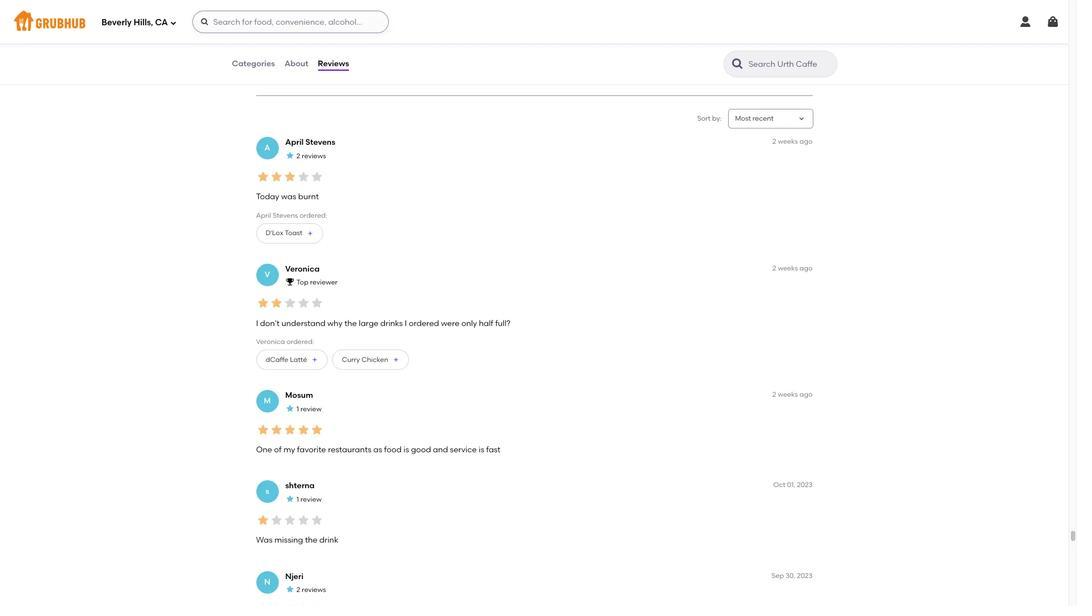 Task type: locate. For each thing, give the bounding box(es) containing it.
full?
[[496, 319, 511, 328]]

review down the shterna
[[301, 496, 322, 504]]

2 2 reviews from the top
[[297, 586, 326, 594]]

1 vertical spatial 2 reviews
[[297, 586, 326, 594]]

1 review down mosum
[[297, 405, 322, 413]]

ordered:
[[300, 211, 328, 219], [287, 338, 314, 346]]

2 2023 from the top
[[798, 572, 813, 580]]

plus icon image inside curry chicken button
[[393, 357, 400, 363]]

plus icon image
[[307, 230, 314, 237], [312, 357, 319, 363], [393, 357, 400, 363]]

plus icon image for dcaffe latté
[[312, 357, 319, 363]]

1 vertical spatial stevens
[[273, 211, 298, 219]]

reviews for njeri
[[302, 586, 326, 594]]

veronica ordered:
[[256, 338, 314, 346]]

i right drinks on the left bottom of the page
[[405, 319, 407, 328]]

ago
[[800, 138, 813, 146], [800, 264, 813, 272], [800, 391, 813, 399]]

were
[[441, 319, 460, 328]]

2 weeks from the top
[[778, 264, 799, 272]]

0 vertical spatial veronica
[[285, 264, 320, 274]]

food inside 89 good food
[[283, 59, 298, 66]]

3 weeks from the top
[[778, 391, 799, 399]]

0 vertical spatial reviews
[[302, 152, 326, 160]]

the
[[345, 319, 357, 328], [305, 536, 318, 545]]

1 vertical spatial 2023
[[798, 572, 813, 580]]

1 horizontal spatial is
[[479, 445, 485, 455]]

1 horizontal spatial veronica
[[285, 264, 320, 274]]

0 vertical spatial 1 review
[[297, 405, 322, 413]]

plus icon image right latté on the bottom left
[[312, 357, 319, 363]]

stevens right a
[[306, 138, 336, 147]]

about
[[285, 59, 309, 68]]

0 horizontal spatial i
[[256, 319, 258, 328]]

review for shterna
[[301, 496, 322, 504]]

1 down the shterna
[[297, 496, 299, 504]]

plus icon image for curry chicken
[[393, 357, 400, 363]]

of
[[274, 445, 282, 455]]

1 reviews from the top
[[302, 152, 326, 160]]

review for mosum
[[301, 405, 322, 413]]

most recent
[[736, 114, 774, 122]]

stevens for april stevens ordered:
[[273, 211, 298, 219]]

1 horizontal spatial i
[[405, 319, 407, 328]]

the right why
[[345, 319, 357, 328]]

weeks for full?
[[778, 264, 799, 272]]

veronica down don't
[[256, 338, 285, 346]]

2023 right "30,"
[[798, 572, 813, 580]]

2 for one of my favorite restaurants as food is good and service is fast
[[773, 391, 777, 399]]

1 horizontal spatial the
[[345, 319, 357, 328]]

731
[[263, 26, 274, 36]]

0 horizontal spatial svg image
[[201, 17, 210, 26]]

shterna
[[285, 481, 315, 491]]

0 vertical spatial the
[[345, 319, 357, 328]]

1 vertical spatial 1 review
[[297, 496, 322, 504]]

1 vertical spatial ago
[[800, 264, 813, 272]]

0 vertical spatial stevens
[[306, 138, 336, 147]]

1 horizontal spatial food
[[384, 445, 402, 455]]

0 vertical spatial review
[[301, 405, 322, 413]]

drinks
[[381, 319, 403, 328]]

reviews button
[[318, 44, 350, 84]]

0 vertical spatial april
[[285, 138, 304, 147]]

1 vertical spatial 1
[[297, 496, 299, 504]]

1 review from the top
[[301, 405, 322, 413]]

sep 30, 2023
[[772, 572, 813, 580]]

categories button
[[232, 44, 276, 84]]

chicken
[[362, 356, 389, 364]]

1 1 review from the top
[[297, 405, 322, 413]]

review down mosum
[[301, 405, 322, 413]]

food
[[283, 59, 298, 66], [384, 445, 402, 455]]

star icon image
[[263, 6, 279, 22], [279, 6, 294, 22], [294, 6, 310, 22], [310, 6, 326, 22], [326, 6, 342, 22], [326, 6, 342, 22], [285, 151, 294, 160], [256, 170, 270, 184], [270, 170, 283, 184], [283, 170, 297, 184], [297, 170, 310, 184], [310, 170, 324, 184], [256, 297, 270, 310], [270, 297, 283, 310], [283, 297, 297, 310], [297, 297, 310, 310], [310, 297, 324, 310], [285, 404, 294, 413], [256, 423, 270, 437], [270, 423, 283, 437], [283, 423, 297, 437], [297, 423, 310, 437], [310, 423, 324, 437], [285, 494, 294, 503], [256, 514, 270, 527], [270, 514, 283, 527], [283, 514, 297, 527], [297, 514, 310, 527], [310, 514, 324, 527], [285, 585, 294, 594], [256, 604, 270, 606], [270, 604, 283, 606], [283, 604, 297, 606], [297, 604, 310, 606], [310, 604, 324, 606]]

plus icon image inside 'dcaffe latté' button
[[312, 357, 319, 363]]

weeks
[[778, 138, 799, 146], [778, 264, 799, 272], [778, 391, 799, 399]]

i left don't
[[256, 319, 258, 328]]

1 review for mosum
[[297, 405, 322, 413]]

1 down mosum
[[297, 405, 299, 413]]

1 vertical spatial review
[[301, 496, 322, 504]]

most
[[736, 114, 751, 122]]

0 vertical spatial weeks
[[778, 138, 799, 146]]

ago for full?
[[800, 264, 813, 272]]

reviews
[[302, 152, 326, 160], [302, 586, 326, 594]]

beverly hills, ca
[[102, 17, 168, 27]]

njeri
[[285, 572, 304, 581]]

1 vertical spatial weeks
[[778, 264, 799, 272]]

veronica
[[285, 264, 320, 274], [256, 338, 285, 346]]

0 horizontal spatial veronica
[[256, 338, 285, 346]]

0 horizontal spatial is
[[404, 445, 409, 455]]

april right a
[[285, 138, 304, 147]]

n
[[264, 577, 271, 587]]

1 vertical spatial 2 weeks ago
[[773, 264, 813, 272]]

svg image
[[1020, 15, 1033, 29], [1047, 15, 1061, 29], [201, 17, 210, 26]]

0 horizontal spatial the
[[305, 536, 318, 545]]

i
[[256, 319, 258, 328], [405, 319, 407, 328]]

plus icon image right chicken
[[393, 357, 400, 363]]

0 vertical spatial 2 reviews
[[297, 152, 326, 160]]

2 vertical spatial ago
[[800, 391, 813, 399]]

2 for i don't understand why the large drinks i ordered were only half full?
[[773, 264, 777, 272]]

0 vertical spatial 2023
[[798, 481, 813, 489]]

1 vertical spatial veronica
[[256, 338, 285, 346]]

3 2 weeks ago from the top
[[773, 391, 813, 399]]

top
[[297, 279, 309, 287]]

is left the good
[[404, 445, 409, 455]]

plus icon image right toast
[[307, 230, 314, 237]]

1 vertical spatial reviews
[[302, 586, 326, 594]]

0 horizontal spatial food
[[283, 59, 298, 66]]

search icon image
[[731, 57, 745, 71]]

2 horizontal spatial svg image
[[1047, 15, 1061, 29]]

2 2 weeks ago from the top
[[773, 264, 813, 272]]

2 for today was burnt
[[773, 138, 777, 146]]

2023 right 01,
[[798, 481, 813, 489]]

1 horizontal spatial april
[[285, 138, 304, 147]]

delivery
[[316, 70, 341, 78]]

drink
[[320, 536, 339, 545]]

1 horizontal spatial stevens
[[306, 138, 336, 147]]

review
[[301, 405, 322, 413], [301, 496, 322, 504]]

1 horizontal spatial svg image
[[1020, 15, 1033, 29]]

veronica for veronica
[[285, 264, 320, 274]]

fast
[[487, 445, 501, 455]]

1 review down the shterna
[[297, 496, 322, 504]]

0 vertical spatial ordered:
[[300, 211, 328, 219]]

reviews down njeri
[[302, 586, 326, 594]]

ordered: up latté on the bottom left
[[287, 338, 314, 346]]

0 vertical spatial food
[[283, 59, 298, 66]]

veronica for veronica ordered:
[[256, 338, 285, 346]]

food right "as"
[[384, 445, 402, 455]]

is left fast
[[479, 445, 485, 455]]

is
[[404, 445, 409, 455], [479, 445, 485, 455]]

s
[[266, 487, 269, 496]]

1 vertical spatial food
[[384, 445, 402, 455]]

1 vertical spatial april
[[256, 211, 271, 219]]

april down the today
[[256, 211, 271, 219]]

reviews down april stevens
[[302, 152, 326, 160]]

2 weeks ago
[[773, 138, 813, 146], [773, 264, 813, 272], [773, 391, 813, 399]]

1 for shterna
[[297, 496, 299, 504]]

april
[[285, 138, 304, 147], [256, 211, 271, 219]]

2 reviews down april stevens
[[297, 152, 326, 160]]

2 reviews from the top
[[302, 586, 326, 594]]

don't
[[260, 319, 280, 328]]

food right "good"
[[283, 59, 298, 66]]

d'lox
[[266, 229, 284, 237]]

veronica up 'top'
[[285, 264, 320, 274]]

2 vertical spatial 2 weeks ago
[[773, 391, 813, 399]]

0 horizontal spatial april
[[256, 211, 271, 219]]

weeks for fast
[[778, 391, 799, 399]]

oct 01, 2023
[[774, 481, 813, 489]]

2
[[773, 138, 777, 146], [297, 152, 300, 160], [773, 264, 777, 272], [773, 391, 777, 399], [297, 586, 300, 594]]

1 vertical spatial ordered:
[[287, 338, 314, 346]]

1
[[297, 405, 299, 413], [297, 496, 299, 504]]

april for april stevens ordered:
[[256, 211, 271, 219]]

1 is from the left
[[404, 445, 409, 455]]

the left drink
[[305, 536, 318, 545]]

recent
[[753, 114, 774, 122]]

2 reviews
[[297, 152, 326, 160], [297, 586, 326, 594]]

1 i from the left
[[256, 319, 258, 328]]

my
[[284, 445, 295, 455]]

today was burnt
[[256, 192, 319, 202]]

0 vertical spatial 2 weeks ago
[[773, 138, 813, 146]]

hills,
[[134, 17, 153, 27]]

missing
[[275, 536, 303, 545]]

2 review from the top
[[301, 496, 322, 504]]

ordered: down burnt
[[300, 211, 328, 219]]

plus icon image inside d'lox toast button
[[307, 230, 314, 237]]

1 2 reviews from the top
[[297, 152, 326, 160]]

3 ago from the top
[[800, 391, 813, 399]]

trophy icon image
[[285, 277, 294, 286]]

large
[[359, 319, 379, 328]]

0 horizontal spatial stevens
[[273, 211, 298, 219]]

one
[[256, 445, 272, 455]]

0 vertical spatial 1
[[297, 405, 299, 413]]

1 2023 from the top
[[798, 481, 813, 489]]

2 ago from the top
[[800, 264, 813, 272]]

2 reviews down njeri
[[297, 586, 326, 594]]

2 1 review from the top
[[297, 496, 322, 504]]

1 1 from the top
[[297, 405, 299, 413]]

2 vertical spatial weeks
[[778, 391, 799, 399]]

2023
[[798, 481, 813, 489], [798, 572, 813, 580]]

0 vertical spatial ago
[[800, 138, 813, 146]]

toast
[[285, 229, 303, 237]]

2 1 from the top
[[297, 496, 299, 504]]

april stevens
[[285, 138, 336, 147]]

stevens up d'lox toast
[[273, 211, 298, 219]]

2 reviews for april stevens
[[297, 152, 326, 160]]



Task type: vqa. For each thing, say whether or not it's contained in the screenshot.
Dogs
no



Task type: describe. For each thing, give the bounding box(es) containing it.
good
[[411, 445, 431, 455]]

30,
[[786, 572, 796, 580]]

by:
[[713, 114, 722, 122]]

dcaffe
[[266, 356, 289, 364]]

today
[[256, 192, 280, 202]]

restaurants
[[328, 445, 372, 455]]

beverly
[[102, 17, 132, 27]]

a
[[265, 143, 270, 153]]

understand
[[282, 319, 326, 328]]

1 vertical spatial the
[[305, 536, 318, 545]]

april stevens ordered:
[[256, 211, 328, 219]]

svg image
[[170, 19, 177, 26]]

sort
[[698, 114, 711, 122]]

Search for food, convenience, alcohol... search field
[[193, 11, 389, 33]]

dcaffe latté button
[[256, 350, 328, 370]]

d'lox toast button
[[256, 223, 323, 244]]

d'lox toast
[[266, 229, 303, 237]]

favorite
[[297, 445, 326, 455]]

on
[[316, 59, 326, 66]]

90 on time delivery
[[316, 46, 342, 78]]

oct
[[774, 481, 786, 489]]

1 2 weeks ago from the top
[[773, 138, 813, 146]]

90
[[316, 46, 326, 56]]

2 weeks ago for fast
[[773, 391, 813, 399]]

1 weeks from the top
[[778, 138, 799, 146]]

one of my favorite restaurants as food is good and service is fast
[[256, 445, 501, 455]]

half
[[479, 319, 494, 328]]

top reviewer
[[297, 279, 338, 287]]

why
[[328, 319, 343, 328]]

burnt
[[298, 192, 319, 202]]

april for april stevens
[[285, 138, 304, 147]]

curry chicken button
[[333, 350, 409, 370]]

2023 for shterna
[[798, 481, 813, 489]]

v
[[265, 270, 270, 279]]

was
[[281, 192, 297, 202]]

89 good food
[[263, 46, 298, 66]]

good
[[263, 59, 281, 66]]

ratings
[[276, 26, 303, 36]]

2 reviews for njeri
[[297, 586, 326, 594]]

about button
[[284, 44, 309, 84]]

plus icon image for d'lox toast
[[307, 230, 314, 237]]

ca
[[155, 17, 168, 27]]

curry
[[342, 356, 360, 364]]

Search Urth Caffe search field
[[748, 59, 834, 70]]

stevens for april stevens
[[306, 138, 336, 147]]

curry chicken
[[342, 356, 389, 364]]

and
[[433, 445, 448, 455]]

reviewer
[[310, 279, 338, 287]]

as
[[374, 445, 383, 455]]

was missing the drink
[[256, 536, 339, 545]]

89
[[263, 46, 272, 56]]

latté
[[290, 356, 307, 364]]

service
[[450, 445, 477, 455]]

1 review for shterna
[[297, 496, 322, 504]]

only
[[462, 319, 477, 328]]

reviews
[[318, 59, 349, 68]]

01,
[[788, 481, 796, 489]]

dcaffe latté
[[266, 356, 307, 364]]

ago for fast
[[800, 391, 813, 399]]

sort by:
[[698, 114, 722, 122]]

731 ratings
[[263, 26, 303, 36]]

time
[[328, 59, 342, 66]]

1 ago from the top
[[800, 138, 813, 146]]

84
[[369, 46, 379, 56]]

i don't understand why the large drinks i ordered were only half full?
[[256, 319, 511, 328]]

sep
[[772, 572, 785, 580]]

reviews for april stevens
[[302, 152, 326, 160]]

2 i from the left
[[405, 319, 407, 328]]

categories
[[232, 59, 275, 68]]

Sort by: field
[[736, 114, 774, 124]]

ordered
[[409, 319, 439, 328]]

was
[[256, 536, 273, 545]]

1 for mosum
[[297, 405, 299, 413]]

m
[[264, 396, 271, 406]]

main navigation navigation
[[0, 0, 1069, 44]]

2023 for njeri
[[798, 572, 813, 580]]

2 weeks ago for full?
[[773, 264, 813, 272]]

mosum
[[285, 391, 313, 400]]

2 is from the left
[[479, 445, 485, 455]]

caret down icon image
[[797, 114, 806, 123]]



